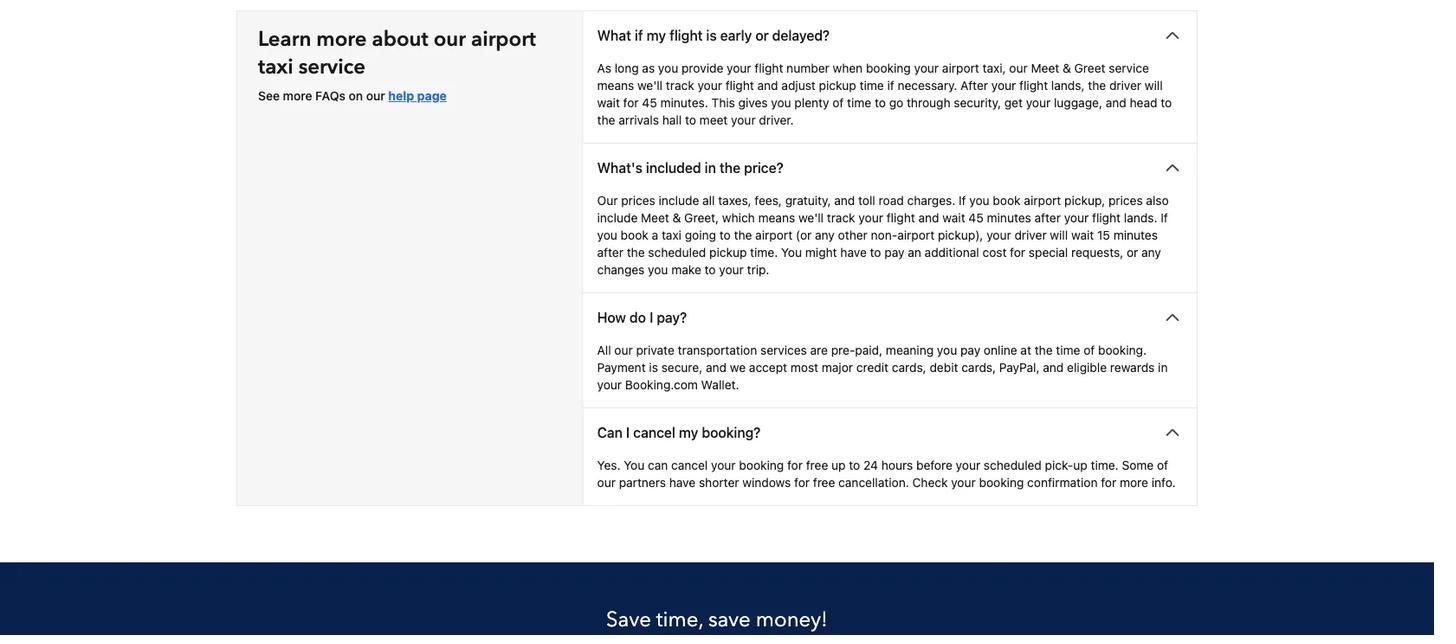 Task type: describe. For each thing, give the bounding box(es) containing it.
24
[[864, 459, 878, 473]]

1 horizontal spatial more
[[317, 25, 367, 53]]

taxi inside learn more about our airport taxi service see more faqs on our help page
[[258, 52, 293, 81]]

you down our
[[597, 228, 618, 243]]

driver inside as long as you provide your flight number when booking your airport taxi, our meet & greet service means we'll track your flight and adjust pickup time if necessary. after your flight lands, the driver will wait for 45 minutes. this gives you plenty of time to go through security, get your luggage, and head to the arrivals hall to meet your driver.
[[1110, 78, 1142, 93]]

requests,
[[1072, 246, 1124, 260]]

accept
[[749, 361, 787, 375]]

early
[[720, 27, 752, 44]]

info.
[[1152, 476, 1176, 490]]

flight up the gives
[[726, 78, 754, 93]]

driver.
[[759, 113, 794, 127]]

1 horizontal spatial if
[[1161, 211, 1168, 225]]

meet inside as long as you provide your flight number when booking your airport taxi, our meet & greet service means we'll track your flight and adjust pickup time if necessary. after your flight lands, the driver will wait for 45 minutes. this gives you plenty of time to go through security, get your luggage, and head to the arrivals hall to meet your driver.
[[1031, 61, 1060, 75]]

pickup),
[[938, 228, 984, 243]]

private
[[636, 343, 675, 358]]

in inside dropdown button
[[705, 160, 716, 176]]

your left trip.
[[719, 263, 744, 277]]

all
[[703, 194, 715, 208]]

1 horizontal spatial wait
[[943, 211, 966, 225]]

about
[[372, 25, 429, 53]]

windows
[[743, 476, 791, 490]]

and down charges.
[[919, 211, 940, 225]]

can i cancel my booking? button
[[584, 409, 1197, 457]]

you right as
[[658, 61, 679, 75]]

1 vertical spatial booking
[[739, 459, 784, 473]]

1 prices from the left
[[621, 194, 656, 208]]

adjust
[[782, 78, 816, 93]]

scheduled inside our prices include all taxes, fees, gratuity, and toll road charges. if you book airport pickup, prices also include meet & greet, which means we'll track your flight and wait 45 minutes after your flight lands. if you book a taxi going to the airport (or any other non-airport pickup), your driver will wait 15 minutes after the scheduled pickup time. you might have to pay an additional cost for special requests, or any changes you make to your trip.
[[648, 246, 706, 260]]

driver inside our prices include all taxes, fees, gratuity, and toll road charges. if you book airport pickup, prices also include meet & greet, which means we'll track your flight and wait 45 minutes after your flight lands. if you book a taxi going to the airport (or any other non-airport pickup), your driver will wait 15 minutes after the scheduled pickup time. you might have to pay an additional cost for special requests, or any changes you make to your trip.
[[1015, 228, 1047, 243]]

our prices include all taxes, fees, gratuity, and toll road charges. if you book airport pickup, prices also include meet & greet, which means we'll track your flight and wait 45 minutes after your flight lands. if you book a taxi going to the airport (or any other non-airport pickup), your driver will wait 15 minutes after the scheduled pickup time. you might have to pay an additional cost for special requests, or any changes you make to your trip.
[[597, 194, 1169, 277]]

road
[[879, 194, 904, 208]]

track inside our prices include all taxes, fees, gratuity, and toll road charges. if you book airport pickup, prices also include meet & greet, which means we'll track your flight and wait 45 minutes after your flight lands. if you book a taxi going to the airport (or any other non-airport pickup), your driver will wait 15 minutes after the scheduled pickup time. you might have to pay an additional cost for special requests, or any changes you make to your trip.
[[827, 211, 856, 225]]

if inside as long as you provide your flight number when booking your airport taxi, our meet & greet service means we'll track your flight and adjust pickup time if necessary. after your flight lands, the driver will wait for 45 minutes. this gives you plenty of time to go through security, get your luggage, and head to the arrivals hall to meet your driver.
[[888, 78, 895, 93]]

for up windows at the right of page
[[787, 459, 803, 473]]

pickup,
[[1065, 194, 1106, 208]]

fees,
[[755, 194, 782, 208]]

some
[[1122, 459, 1154, 473]]

pay inside our prices include all taxes, fees, gratuity, and toll road charges. if you book airport pickup, prices also include meet & greet, which means we'll track your flight and wait 45 minutes after your flight lands. if you book a taxi going to the airport (or any other non-airport pickup), your driver will wait 15 minutes after the scheduled pickup time. you might have to pay an additional cost for special requests, or any changes you make to your trip.
[[885, 246, 905, 260]]

a
[[652, 228, 659, 243]]

and up the gives
[[758, 78, 778, 93]]

how do i pay? element
[[584, 342, 1197, 408]]

1 cards, from the left
[[892, 361, 927, 375]]

pick-
[[1045, 459, 1074, 473]]

pay?
[[657, 310, 687, 326]]

gratuity,
[[785, 194, 831, 208]]

and left toll in the right top of the page
[[834, 194, 855, 208]]

0 horizontal spatial if
[[959, 194, 966, 208]]

how do i pay? button
[[584, 294, 1197, 342]]

45 inside as long as you provide your flight number when booking your airport taxi, our meet & greet service means we'll track your flight and adjust pickup time if necessary. after your flight lands, the driver will wait for 45 minutes. this gives you plenty of time to go through security, get your luggage, and head to the arrivals hall to meet your driver.
[[642, 96, 657, 110]]

and left head on the top right
[[1106, 96, 1127, 110]]

1 horizontal spatial any
[[1142, 246, 1162, 260]]

your down pickup,
[[1064, 211, 1089, 225]]

of inside all our private transportation services are pre-paid, meaning you pay online at the time of booking. payment is secure, and we accept most major credit cards, debit cards, paypal, and eligible rewards in your booking.com wallet.
[[1084, 343, 1095, 358]]

hall
[[662, 113, 682, 127]]

you inside our prices include all taxes, fees, gratuity, and toll road charges. if you book airport pickup, prices also include meet & greet, which means we'll track your flight and wait 45 minutes after your flight lands. if you book a taxi going to the airport (or any other non-airport pickup), your driver will wait 15 minutes after the scheduled pickup time. you might have to pay an additional cost for special requests, or any changes you make to your trip.
[[781, 246, 802, 260]]

to left go at the right top of page
[[875, 96, 886, 110]]

security,
[[954, 96, 1001, 110]]

& inside our prices include all taxes, fees, gratuity, and toll road charges. if you book airport pickup, prices also include meet & greet, which means we'll track your flight and wait 45 minutes after your flight lands. if you book a taxi going to the airport (or any other non-airport pickup), your driver will wait 15 minutes after the scheduled pickup time. you might have to pay an additional cost for special requests, or any changes you make to your trip.
[[673, 211, 681, 225]]

to inside 'yes. you can cancel your booking for free up to 24 hours before your scheduled pick-up time. some of our partners have shorter windows for free cancellation. check your booking confirmation for more info.'
[[849, 459, 860, 473]]

arrivals
[[619, 113, 659, 127]]

your down toll in the right top of the page
[[859, 211, 884, 225]]

what if my flight is early or delayed? button
[[584, 11, 1197, 60]]

our right 'on'
[[366, 89, 385, 103]]

might
[[806, 246, 837, 260]]

debit
[[930, 361, 958, 375]]

your right the check at the right of the page
[[951, 476, 976, 490]]

check
[[913, 476, 948, 490]]

means inside as long as you provide your flight number when booking your airport taxi, our meet & greet service means we'll track your flight and adjust pickup time if necessary. after your flight lands, the driver will wait for 45 minutes. this gives you plenty of time to go through security, get your luggage, and head to the arrivals hall to meet your driver.
[[597, 78, 634, 93]]

long
[[615, 61, 639, 75]]

included
[[646, 160, 701, 176]]

other
[[838, 228, 868, 243]]

meaning
[[886, 343, 934, 358]]

what's included in the price? element
[[584, 192, 1197, 293]]

taxi inside our prices include all taxes, fees, gratuity, and toll road charges. if you book airport pickup, prices also include meet & greet, which means we'll track your flight and wait 45 minutes after your flight lands. if you book a taxi going to the airport (or any other non-airport pickup), your driver will wait 15 minutes after the scheduled pickup time. you might have to pay an additional cost for special requests, or any changes you make to your trip.
[[662, 228, 682, 243]]

payment
[[597, 361, 646, 375]]

which
[[722, 211, 755, 225]]

what's included in the price?
[[597, 160, 784, 176]]

special
[[1029, 246, 1068, 260]]

for inside as long as you provide your flight number when booking your airport taxi, our meet & greet service means we'll track your flight and adjust pickup time if necessary. after your flight lands, the driver will wait for 45 minutes. this gives you plenty of time to go through security, get your luggage, and head to the arrivals hall to meet your driver.
[[623, 96, 639, 110]]

going
[[685, 228, 716, 243]]

2 horizontal spatial wait
[[1072, 228, 1094, 243]]

to right make
[[705, 263, 716, 277]]

shorter
[[699, 476, 739, 490]]

lands.
[[1124, 211, 1158, 225]]

before
[[917, 459, 953, 473]]

flight up 15
[[1092, 211, 1121, 225]]

your down "taxi,"
[[992, 78, 1016, 93]]

0 horizontal spatial any
[[815, 228, 835, 243]]

have inside our prices include all taxes, fees, gratuity, and toll road charges. if you book airport pickup, prices also include meet & greet, which means we'll track your flight and wait 45 minutes after your flight lands. if you book a taxi going to the airport (or any other non-airport pickup), your driver will wait 15 minutes after the scheduled pickup time. you might have to pay an additional cost for special requests, or any changes you make to your trip.
[[841, 246, 867, 260]]

at
[[1021, 343, 1032, 358]]

our
[[597, 194, 618, 208]]

plenty
[[795, 96, 829, 110]]

cancellation.
[[839, 476, 909, 490]]

you inside all our private transportation services are pre-paid, meaning you pay online at the time of booking. payment is secure, and we accept most major credit cards, debit cards, paypal, and eligible rewards in your booking.com wallet.
[[937, 343, 957, 358]]

for right windows at the right of page
[[794, 476, 810, 490]]

1 vertical spatial my
[[679, 425, 698, 441]]

booking.
[[1099, 343, 1147, 358]]

the inside all our private transportation services are pre-paid, meaning you pay online at the time of booking. payment is secure, and we accept most major credit cards, debit cards, paypal, and eligible rewards in your booking.com wallet.
[[1035, 343, 1053, 358]]

and down transportation
[[706, 361, 727, 375]]

is inside dropdown button
[[706, 27, 717, 44]]

for inside our prices include all taxes, fees, gratuity, and toll road charges. if you book airport pickup, prices also include meet & greet, which means we'll track your flight and wait 45 minutes after your flight lands. if you book a taxi going to the airport (or any other non-airport pickup), your driver will wait 15 minutes after the scheduled pickup time. you might have to pay an additional cost for special requests, or any changes you make to your trip.
[[1010, 246, 1026, 260]]

0 horizontal spatial include
[[597, 211, 638, 225]]

& inside as long as you provide your flight number when booking your airport taxi, our meet & greet service means we'll track your flight and adjust pickup time if necessary. after your flight lands, the driver will wait for 45 minutes. this gives you plenty of time to go through security, get your luggage, and head to the arrivals hall to meet your driver.
[[1063, 61, 1071, 75]]

learn more about our airport taxi service see more faqs on our help page
[[258, 25, 536, 103]]

your up cost on the right
[[987, 228, 1012, 243]]

booking?
[[702, 425, 761, 441]]

are
[[810, 343, 828, 358]]

cost
[[983, 246, 1007, 260]]

make
[[672, 263, 702, 277]]

1 vertical spatial i
[[626, 425, 630, 441]]

what's
[[597, 160, 643, 176]]

greet,
[[685, 211, 719, 225]]

wait inside as long as you provide your flight number when booking your airport taxi, our meet & greet service means we'll track your flight and adjust pickup time if necessary. after your flight lands, the driver will wait for 45 minutes. this gives you plenty of time to go through security, get your luggage, and head to the arrivals hall to meet your driver.
[[597, 96, 620, 110]]

1 vertical spatial minutes
[[1114, 228, 1158, 243]]

1 horizontal spatial book
[[993, 194, 1021, 208]]

flight up adjust
[[755, 61, 783, 75]]

the down greet
[[1088, 78, 1106, 93]]

more inside 'yes. you can cancel your booking for free up to 24 hours before your scheduled pick-up time. some of our partners have shorter windows for free cancellation. check your booking confirmation for more info.'
[[1120, 476, 1149, 490]]

to down "non-"
[[870, 246, 881, 260]]

your right get
[[1026, 96, 1051, 110]]

paypal,
[[1000, 361, 1040, 375]]

go
[[889, 96, 904, 110]]

secure,
[[662, 361, 703, 375]]

0 horizontal spatial book
[[621, 228, 649, 243]]

you up pickup),
[[970, 194, 990, 208]]

means inside our prices include all taxes, fees, gratuity, and toll road charges. if you book airport pickup, prices also include meet & greet, which means we'll track your flight and wait 45 minutes after your flight lands. if you book a taxi going to the airport (or any other non-airport pickup), your driver will wait 15 minutes after the scheduled pickup time. you might have to pay an additional cost for special requests, or any changes you make to your trip.
[[758, 211, 795, 225]]

meet
[[700, 113, 728, 127]]

time,
[[656, 606, 703, 635]]

your up necessary.
[[914, 61, 939, 75]]

wallet.
[[701, 378, 739, 392]]

delayed?
[[772, 27, 830, 44]]

all our private transportation services are pre-paid, meaning you pay online at the time of booking. payment is secure, and we accept most major credit cards, debit cards, paypal, and eligible rewards in your booking.com wallet.
[[597, 343, 1168, 392]]

yes. you can cancel your booking for free up to 24 hours before your scheduled pick-up time. some of our partners have shorter windows for free cancellation. check your booking confirmation for more info.
[[597, 459, 1176, 490]]

pay inside all our private transportation services are pre-paid, meaning you pay online at the time of booking. payment is secure, and we accept most major credit cards, debit cards, paypal, and eligible rewards in your booking.com wallet.
[[961, 343, 981, 358]]

time. inside our prices include all taxes, fees, gratuity, and toll road charges. if you book airport pickup, prices also include meet & greet, which means we'll track your flight and wait 45 minutes after your flight lands. if you book a taxi going to the airport (or any other non-airport pickup), your driver will wait 15 minutes after the scheduled pickup time. you might have to pay an additional cost for special requests, or any changes you make to your trip.
[[750, 246, 778, 260]]

45 inside our prices include all taxes, fees, gratuity, and toll road charges. if you book airport pickup, prices also include meet & greet, which means we'll track your flight and wait 45 minutes after your flight lands. if you book a taxi going to the airport (or any other non-airport pickup), your driver will wait 15 minutes after the scheduled pickup time. you might have to pay an additional cost for special requests, or any changes you make to your trip.
[[969, 211, 984, 225]]

minutes.
[[661, 96, 708, 110]]

through
[[907, 96, 951, 110]]

greet
[[1075, 61, 1106, 75]]

you up the 'driver.'
[[771, 96, 791, 110]]

learn
[[258, 25, 311, 53]]

our inside 'yes. you can cancel your booking for free up to 24 hours before your scheduled pick-up time. some of our partners have shorter windows for free cancellation. check your booking confirmation for more info.'
[[597, 476, 616, 490]]

toll
[[859, 194, 876, 208]]

1 horizontal spatial include
[[659, 194, 699, 208]]

0 vertical spatial i
[[650, 310, 653, 326]]

services
[[761, 343, 807, 358]]

yes.
[[597, 459, 621, 473]]

of inside 'yes. you can cancel your booking for free up to 24 hours before your scheduled pick-up time. some of our partners have shorter windows for free cancellation. check your booking confirmation for more info.'
[[1157, 459, 1169, 473]]

additional
[[925, 246, 980, 260]]

our inside as long as you provide your flight number when booking your airport taxi, our meet & greet service means we'll track your flight and adjust pickup time if necessary. after your flight lands, the driver will wait for 45 minutes. this gives you plenty of time to go through security, get your luggage, and head to the arrivals hall to meet your driver.
[[1010, 61, 1028, 75]]

save
[[709, 606, 751, 635]]

to down which
[[720, 228, 731, 243]]

1 horizontal spatial after
[[1035, 211, 1061, 225]]

as long as you provide your flight number when booking your airport taxi, our meet & greet service means we'll track your flight and adjust pickup time if necessary. after your flight lands, the driver will wait for 45 minutes. this gives you plenty of time to go through security, get your luggage, and head to the arrivals hall to meet your driver.
[[597, 61, 1172, 127]]

partners
[[619, 476, 666, 490]]

the up changes
[[627, 246, 645, 260]]

2 cards, from the left
[[962, 361, 996, 375]]

meet inside our prices include all taxes, fees, gratuity, and toll road charges. if you book airport pickup, prices also include meet & greet, which means we'll track your flight and wait 45 minutes after your flight lands. if you book a taxi going to the airport (or any other non-airport pickup), your driver will wait 15 minutes after the scheduled pickup time. you might have to pay an additional cost for special requests, or any changes you make to your trip.
[[641, 211, 669, 225]]

0 vertical spatial free
[[806, 459, 828, 473]]

price?
[[744, 160, 784, 176]]

what
[[597, 27, 631, 44]]

we'll inside as long as you provide your flight number when booking your airport taxi, our meet & greet service means we'll track your flight and adjust pickup time if necessary. after your flight lands, the driver will wait for 45 minutes. this gives you plenty of time to go through security, get your luggage, and head to the arrivals hall to meet your driver.
[[638, 78, 663, 93]]

how
[[597, 310, 626, 326]]

0 horizontal spatial more
[[283, 89, 312, 103]]

service inside as long as you provide your flight number when booking your airport taxi, our meet & greet service means we'll track your flight and adjust pickup time if necessary. after your flight lands, the driver will wait for 45 minutes. this gives you plenty of time to go through security, get your luggage, and head to the arrivals hall to meet your driver.
[[1109, 61, 1149, 75]]

after
[[961, 78, 988, 93]]

taxes,
[[718, 194, 752, 208]]

eligible
[[1067, 361, 1107, 375]]

your down provide
[[698, 78, 722, 93]]

track inside as long as you provide your flight number when booking your airport taxi, our meet & greet service means we'll track your flight and adjust pickup time if necessary. after your flight lands, the driver will wait for 45 minutes. this gives you plenty of time to go through security, get your luggage, and head to the arrivals hall to meet your driver.
[[666, 78, 694, 93]]

transportation
[[678, 343, 757, 358]]

flight up get
[[1020, 78, 1048, 93]]

for right confirmation
[[1101, 476, 1117, 490]]



Task type: locate. For each thing, give the bounding box(es) containing it.
2 horizontal spatial booking
[[979, 476, 1024, 490]]

up up confirmation
[[1074, 459, 1088, 473]]

wait left 15
[[1072, 228, 1094, 243]]

1 horizontal spatial or
[[1127, 246, 1139, 260]]

more right see
[[283, 89, 312, 103]]

0 vertical spatial if
[[635, 27, 643, 44]]

0 horizontal spatial is
[[649, 361, 658, 375]]

the down which
[[734, 228, 752, 243]]

minutes down lands.
[[1114, 228, 1158, 243]]

0 vertical spatial my
[[647, 27, 666, 44]]

my left booking?
[[679, 425, 698, 441]]

pickup down going
[[710, 246, 747, 260]]

45
[[642, 96, 657, 110], [969, 211, 984, 225]]

have inside 'yes. you can cancel your booking for free up to 24 hours before your scheduled pick-up time. some of our partners have shorter windows for free cancellation. check your booking confirmation for more info.'
[[669, 476, 696, 490]]

0 vertical spatial is
[[706, 27, 717, 44]]

taxi up see
[[258, 52, 293, 81]]

0 vertical spatial track
[[666, 78, 694, 93]]

0 vertical spatial after
[[1035, 211, 1061, 225]]

0 horizontal spatial if
[[635, 27, 643, 44]]

in inside all our private transportation services are pre-paid, meaning you pay online at the time of booking. payment is secure, and we accept most major credit cards, debit cards, paypal, and eligible rewards in your booking.com wallet.
[[1158, 361, 1168, 375]]

book
[[993, 194, 1021, 208], [621, 228, 649, 243]]

save time, save money!
[[606, 606, 828, 635]]

0 horizontal spatial you
[[624, 459, 645, 473]]

prices
[[621, 194, 656, 208], [1109, 194, 1143, 208]]

(or
[[796, 228, 812, 243]]

0 horizontal spatial prices
[[621, 194, 656, 208]]

service
[[299, 52, 366, 81], [1109, 61, 1149, 75]]

1 vertical spatial meet
[[641, 211, 669, 225]]

if down also
[[1161, 211, 1168, 225]]

to
[[875, 96, 886, 110], [1161, 96, 1172, 110], [685, 113, 696, 127], [720, 228, 731, 243], [870, 246, 881, 260], [705, 263, 716, 277], [849, 459, 860, 473]]

1 vertical spatial more
[[283, 89, 312, 103]]

our right "taxi,"
[[1010, 61, 1028, 75]]

after up special
[[1035, 211, 1061, 225]]

the right 'at' at the right bottom of page
[[1035, 343, 1053, 358]]

the left arrivals
[[597, 113, 615, 127]]

track
[[666, 78, 694, 93], [827, 211, 856, 225]]

1 vertical spatial means
[[758, 211, 795, 225]]

2 vertical spatial booking
[[979, 476, 1024, 490]]

we'll inside our prices include all taxes, fees, gratuity, and toll road charges. if you book airport pickup, prices also include meet & greet, which means we'll track your flight and wait 45 minutes after your flight lands. if you book a taxi going to the airport (or any other non-airport pickup), your driver will wait 15 minutes after the scheduled pickup time. you might have to pay an additional cost for special requests, or any changes you make to your trip.
[[799, 211, 824, 225]]

1 vertical spatial free
[[813, 476, 835, 490]]

more down some
[[1120, 476, 1149, 490]]

booking inside as long as you provide your flight number when booking your airport taxi, our meet & greet service means we'll track your flight and adjust pickup time if necessary. after your flight lands, the driver will wait for 45 minutes. this gives you plenty of time to go through security, get your luggage, and head to the arrivals hall to meet your driver.
[[866, 61, 911, 75]]

if right charges.
[[959, 194, 966, 208]]

our inside all our private transportation services are pre-paid, meaning you pay online at the time of booking. payment is secure, and we accept most major credit cards, debit cards, paypal, and eligible rewards in your booking.com wallet.
[[615, 343, 633, 358]]

prices right our
[[621, 194, 656, 208]]

faqs
[[315, 89, 346, 103]]

driver up head on the top right
[[1110, 78, 1142, 93]]

cancel
[[633, 425, 676, 441], [671, 459, 708, 473]]

your up shorter
[[711, 459, 736, 473]]

more
[[317, 25, 367, 53], [283, 89, 312, 103], [1120, 476, 1149, 490]]

meet up lands,
[[1031, 61, 1060, 75]]

0 vertical spatial time
[[860, 78, 884, 93]]

0 horizontal spatial driver
[[1015, 228, 1047, 243]]

1 vertical spatial in
[[1158, 361, 1168, 375]]

for up arrivals
[[623, 96, 639, 110]]

changes
[[597, 263, 645, 277]]

of inside as long as you provide your flight number when booking your airport taxi, our meet & greet service means we'll track your flight and adjust pickup time if necessary. after your flight lands, the driver will wait for 45 minutes. this gives you plenty of time to go through security, get your luggage, and head to the arrivals hall to meet your driver.
[[833, 96, 844, 110]]

our down yes.
[[597, 476, 616, 490]]

1 vertical spatial after
[[597, 246, 624, 260]]

to left 24
[[849, 459, 860, 473]]

means down the long
[[597, 78, 634, 93]]

is left early
[[706, 27, 717, 44]]

of up eligible
[[1084, 343, 1095, 358]]

0 vertical spatial you
[[781, 246, 802, 260]]

include down our
[[597, 211, 638, 225]]

your down early
[[727, 61, 752, 75]]

taxi
[[258, 52, 293, 81], [662, 228, 682, 243]]

time. left some
[[1091, 459, 1119, 473]]

1 vertical spatial will
[[1050, 228, 1068, 243]]

any up might
[[815, 228, 835, 243]]

2 horizontal spatial of
[[1157, 459, 1169, 473]]

0 vertical spatial have
[[841, 246, 867, 260]]

have down other
[[841, 246, 867, 260]]

0 horizontal spatial time.
[[750, 246, 778, 260]]

1 horizontal spatial time.
[[1091, 459, 1119, 473]]

means down fees,
[[758, 211, 795, 225]]

1 vertical spatial you
[[624, 459, 645, 473]]

pay
[[885, 246, 905, 260], [961, 343, 981, 358]]

the up taxes,
[[720, 160, 741, 176]]

flight up provide
[[670, 27, 703, 44]]

0 horizontal spatial of
[[833, 96, 844, 110]]

1 vertical spatial pay
[[961, 343, 981, 358]]

0 vertical spatial include
[[659, 194, 699, 208]]

0 vertical spatial any
[[815, 228, 835, 243]]

1 vertical spatial track
[[827, 211, 856, 225]]

on
[[349, 89, 363, 103]]

0 horizontal spatial cards,
[[892, 361, 927, 375]]

driver
[[1110, 78, 1142, 93], [1015, 228, 1047, 243]]

1 horizontal spatial if
[[888, 78, 895, 93]]

0 vertical spatial &
[[1063, 61, 1071, 75]]

1 horizontal spatial up
[[1074, 459, 1088, 473]]

an
[[908, 246, 922, 260]]

service inside learn more about our airport taxi service see more faqs on our help page
[[299, 52, 366, 81]]

we
[[730, 361, 746, 375]]

booking down what if my flight is early or delayed? dropdown button
[[866, 61, 911, 75]]

cards, down meaning
[[892, 361, 927, 375]]

cancel right can
[[671, 459, 708, 473]]

airport
[[471, 25, 536, 53], [942, 61, 980, 75], [1024, 194, 1061, 208], [756, 228, 793, 243], [898, 228, 935, 243]]

up
[[832, 459, 846, 473], [1074, 459, 1088, 473]]

cards,
[[892, 361, 927, 375], [962, 361, 996, 375]]

0 vertical spatial wait
[[597, 96, 620, 110]]

major
[[822, 361, 853, 375]]

0 horizontal spatial minutes
[[987, 211, 1032, 225]]

is inside all our private transportation services are pre-paid, meaning you pay online at the time of booking. payment is secure, and we accept most major credit cards, debit cards, paypal, and eligible rewards in your booking.com wallet.
[[649, 361, 658, 375]]

or
[[756, 27, 769, 44], [1127, 246, 1139, 260]]

1 vertical spatial taxi
[[662, 228, 682, 243]]

0 vertical spatial pickup
[[819, 78, 857, 93]]

time
[[860, 78, 884, 93], [847, 96, 872, 110], [1056, 343, 1081, 358]]

0 horizontal spatial pickup
[[710, 246, 747, 260]]

as
[[642, 61, 655, 75]]

in right rewards on the right bottom
[[1158, 361, 1168, 375]]

also
[[1146, 194, 1169, 208]]

will inside our prices include all taxes, fees, gratuity, and toll road charges. if you book airport pickup, prices also include meet & greet, which means we'll track your flight and wait 45 minutes after your flight lands. if you book a taxi going to the airport (or any other non-airport pickup), your driver will wait 15 minutes after the scheduled pickup time. you might have to pay an additional cost for special requests, or any changes you make to your trip.
[[1050, 228, 1068, 243]]

book left a
[[621, 228, 649, 243]]

scheduled
[[648, 246, 706, 260], [984, 459, 1042, 473]]

1 vertical spatial book
[[621, 228, 649, 243]]

of
[[833, 96, 844, 110], [1084, 343, 1095, 358], [1157, 459, 1169, 473]]

is
[[706, 27, 717, 44], [649, 361, 658, 375]]

lands,
[[1052, 78, 1085, 93]]

2 prices from the left
[[1109, 194, 1143, 208]]

flight inside dropdown button
[[670, 27, 703, 44]]

your down payment
[[597, 378, 622, 392]]

0 horizontal spatial meet
[[641, 211, 669, 225]]

most
[[791, 361, 819, 375]]

time. up trip.
[[750, 246, 778, 260]]

or inside our prices include all taxes, fees, gratuity, and toll road charges. if you book airport pickup, prices also include meet & greet, which means we'll track your flight and wait 45 minutes after your flight lands. if you book a taxi going to the airport (or any other non-airport pickup), your driver will wait 15 minutes after the scheduled pickup time. you might have to pay an additional cost for special requests, or any changes you make to your trip.
[[1127, 246, 1139, 260]]

0 vertical spatial meet
[[1031, 61, 1060, 75]]

1 horizontal spatial means
[[758, 211, 795, 225]]

flight down road
[[887, 211, 915, 225]]

the inside dropdown button
[[720, 160, 741, 176]]

1 vertical spatial include
[[597, 211, 638, 225]]

free
[[806, 459, 828, 473], [813, 476, 835, 490]]

track up other
[[827, 211, 856, 225]]

0 vertical spatial more
[[317, 25, 367, 53]]

2 vertical spatial more
[[1120, 476, 1149, 490]]

or right requests,
[[1127, 246, 1139, 260]]

gives
[[739, 96, 768, 110]]

number
[[787, 61, 830, 75]]

service up 'faqs'
[[299, 52, 366, 81]]

necessary.
[[898, 78, 958, 93]]

if inside what if my flight is early or delayed? dropdown button
[[635, 27, 643, 44]]

1 vertical spatial wait
[[943, 211, 966, 225]]

we'll down 'gratuity,'
[[799, 211, 824, 225]]

i right can
[[626, 425, 630, 441]]

track up minutes.
[[666, 78, 694, 93]]

taxi,
[[983, 61, 1006, 75]]

1 horizontal spatial taxi
[[662, 228, 682, 243]]

help page link
[[388, 89, 447, 103]]

0 horizontal spatial in
[[705, 160, 716, 176]]

can
[[597, 425, 623, 441]]

can i cancel my booking?
[[597, 425, 761, 441]]

1 horizontal spatial you
[[781, 246, 802, 260]]

you up partners
[[624, 459, 645, 473]]

what if my flight is early or delayed? element
[[584, 60, 1197, 143]]

0 horizontal spatial have
[[669, 476, 696, 490]]

or right early
[[756, 27, 769, 44]]

0 horizontal spatial after
[[597, 246, 624, 260]]

help
[[388, 89, 414, 103]]

luggage,
[[1054, 96, 1103, 110]]

pay left an in the top of the page
[[885, 246, 905, 260]]

pickup inside as long as you provide your flight number when booking your airport taxi, our meet & greet service means we'll track your flight and adjust pickup time if necessary. after your flight lands, the driver will wait for 45 minutes. this gives you plenty of time to go through security, get your luggage, and head to the arrivals hall to meet your driver.
[[819, 78, 857, 93]]

0 vertical spatial time.
[[750, 246, 778, 260]]

0 vertical spatial driver
[[1110, 78, 1142, 93]]

45 up arrivals
[[642, 96, 657, 110]]

confirmation
[[1028, 476, 1098, 490]]

wait up arrivals
[[597, 96, 620, 110]]

1 vertical spatial if
[[888, 78, 895, 93]]

cancel inside 'yes. you can cancel your booking for free up to 24 hours before your scheduled pick-up time. some of our partners have shorter windows for free cancellation. check your booking confirmation for more info.'
[[671, 459, 708, 473]]

1 horizontal spatial service
[[1109, 61, 1149, 75]]

you up debit
[[937, 343, 957, 358]]

0 vertical spatial we'll
[[638, 78, 663, 93]]

1 vertical spatial pickup
[[710, 246, 747, 260]]

pay left online
[[961, 343, 981, 358]]

0 horizontal spatial 45
[[642, 96, 657, 110]]

hours
[[882, 459, 913, 473]]

to down minutes.
[[685, 113, 696, 127]]

our right about
[[434, 25, 466, 53]]

meet up a
[[641, 211, 669, 225]]

scheduled inside 'yes. you can cancel your booking for free up to 24 hours before your scheduled pick-up time. some of our partners have shorter windows for free cancellation. check your booking confirmation for more info.'
[[984, 459, 1042, 473]]

scheduled left pick-
[[984, 459, 1042, 473]]

meet
[[1031, 61, 1060, 75], [641, 211, 669, 225]]

your
[[727, 61, 752, 75], [914, 61, 939, 75], [698, 78, 722, 93], [992, 78, 1016, 93], [1026, 96, 1051, 110], [731, 113, 756, 127], [859, 211, 884, 225], [1064, 211, 1089, 225], [987, 228, 1012, 243], [719, 263, 744, 277], [597, 378, 622, 392], [711, 459, 736, 473], [956, 459, 981, 473], [951, 476, 976, 490]]

service up head on the top right
[[1109, 61, 1149, 75]]

of right plenty
[[833, 96, 844, 110]]

can i cancel my booking? element
[[584, 457, 1197, 506]]

as
[[597, 61, 612, 75]]

save
[[606, 606, 651, 635]]

booking
[[866, 61, 911, 75], [739, 459, 784, 473], [979, 476, 1024, 490]]

i
[[650, 310, 653, 326], [626, 425, 630, 441]]

of up info.
[[1157, 459, 1169, 473]]

1 vertical spatial driver
[[1015, 228, 1047, 243]]

1 vertical spatial is
[[649, 361, 658, 375]]

airport inside as long as you provide your flight number when booking your airport taxi, our meet & greet service means we'll track your flight and adjust pickup time if necessary. after your flight lands, the driver will wait for 45 minutes. this gives you plenty of time to go through security, get your luggage, and head to the arrivals hall to meet your driver.
[[942, 61, 980, 75]]

you left make
[[648, 263, 668, 277]]

rewards
[[1110, 361, 1155, 375]]

& up lands,
[[1063, 61, 1071, 75]]

pickup down when
[[819, 78, 857, 93]]

do
[[630, 310, 646, 326]]

get
[[1005, 96, 1023, 110]]

cancel inside dropdown button
[[633, 425, 676, 441]]

45 up pickup),
[[969, 211, 984, 225]]

1 horizontal spatial i
[[650, 310, 653, 326]]

1 horizontal spatial pickup
[[819, 78, 857, 93]]

your inside all our private transportation services are pre-paid, meaning you pay online at the time of booking. payment is secure, and we accept most major credit cards, debit cards, paypal, and eligible rewards in your booking.com wallet.
[[597, 378, 622, 392]]

time. inside 'yes. you can cancel your booking for free up to 24 hours before your scheduled pick-up time. some of our partners have shorter windows for free cancellation. check your booking confirmation for more info.'
[[1091, 459, 1119, 473]]

flight
[[670, 27, 703, 44], [755, 61, 783, 75], [726, 78, 754, 93], [1020, 78, 1048, 93], [887, 211, 915, 225], [1092, 211, 1121, 225]]

airport inside learn more about our airport taxi service see more faqs on our help page
[[471, 25, 536, 53]]

in up all
[[705, 160, 716, 176]]

your down the gives
[[731, 113, 756, 127]]

you down (or
[[781, 246, 802, 260]]

up left 24
[[832, 459, 846, 473]]

credit
[[857, 361, 889, 375]]

what if my flight is early or delayed?
[[597, 27, 830, 44]]

1 vertical spatial scheduled
[[984, 459, 1042, 473]]

have
[[841, 246, 867, 260], [669, 476, 696, 490]]

cancel up can
[[633, 425, 676, 441]]

head
[[1130, 96, 1158, 110]]

0 vertical spatial 45
[[642, 96, 657, 110]]

15
[[1098, 228, 1110, 243]]

how do i pay?
[[597, 310, 687, 326]]

for
[[623, 96, 639, 110], [1010, 246, 1026, 260], [787, 459, 803, 473], [794, 476, 810, 490], [1101, 476, 1117, 490]]

1 horizontal spatial will
[[1145, 78, 1163, 93]]

1 horizontal spatial minutes
[[1114, 228, 1158, 243]]

1 horizontal spatial my
[[679, 425, 698, 441]]

1 vertical spatial we'll
[[799, 211, 824, 225]]

and left eligible
[[1043, 361, 1064, 375]]

to right head on the top right
[[1161, 96, 1172, 110]]

2 horizontal spatial more
[[1120, 476, 1149, 490]]

2 up from the left
[[1074, 459, 1088, 473]]

you inside 'yes. you can cancel your booking for free up to 24 hours before your scheduled pick-up time. some of our partners have shorter windows for free cancellation. check your booking confirmation for more info.'
[[624, 459, 645, 473]]

1 horizontal spatial pay
[[961, 343, 981, 358]]

will inside as long as you provide your flight number when booking your airport taxi, our meet & greet service means we'll track your flight and adjust pickup time if necessary. after your flight lands, the driver will wait for 45 minutes. this gives you plenty of time to go through security, get your luggage, and head to the arrivals hall to meet your driver.
[[1145, 78, 1163, 93]]

your right 'before'
[[956, 459, 981, 473]]

booking up windows at the right of page
[[739, 459, 784, 473]]

1 vertical spatial time
[[847, 96, 872, 110]]

2 vertical spatial time
[[1056, 343, 1081, 358]]

0 vertical spatial book
[[993, 194, 1021, 208]]

1 vertical spatial of
[[1084, 343, 1095, 358]]

0 vertical spatial if
[[959, 194, 966, 208]]

0 vertical spatial minutes
[[987, 211, 1032, 225]]

1 horizontal spatial scheduled
[[984, 459, 1042, 473]]

prices up lands.
[[1109, 194, 1143, 208]]

for right cost on the right
[[1010, 246, 1026, 260]]

scheduled up make
[[648, 246, 706, 260]]

booking.com
[[625, 378, 698, 392]]

my up as
[[647, 27, 666, 44]]

0 horizontal spatial or
[[756, 27, 769, 44]]

1 horizontal spatial prices
[[1109, 194, 1143, 208]]

pickup inside our prices include all taxes, fees, gratuity, and toll road charges. if you book airport pickup, prices also include meet & greet, which means we'll track your flight and wait 45 minutes after your flight lands. if you book a taxi going to the airport (or any other non-airport pickup), your driver will wait 15 minutes after the scheduled pickup time. you might have to pay an additional cost for special requests, or any changes you make to your trip.
[[710, 246, 747, 260]]

0 vertical spatial booking
[[866, 61, 911, 75]]

cards, down online
[[962, 361, 996, 375]]

1 vertical spatial have
[[669, 476, 696, 490]]

booking left confirmation
[[979, 476, 1024, 490]]

free left "cancellation."
[[813, 476, 835, 490]]

or inside dropdown button
[[756, 27, 769, 44]]

0 horizontal spatial i
[[626, 425, 630, 441]]

if right the what
[[635, 27, 643, 44]]

1 horizontal spatial 45
[[969, 211, 984, 225]]

pre-
[[831, 343, 855, 358]]

minutes up cost on the right
[[987, 211, 1032, 225]]

1 up from the left
[[832, 459, 846, 473]]

time inside all our private transportation services are pre-paid, meaning you pay online at the time of booking. payment is secure, and we accept most major credit cards, debit cards, paypal, and eligible rewards in your booking.com wallet.
[[1056, 343, 1081, 358]]

0 vertical spatial cancel
[[633, 425, 676, 441]]

1 horizontal spatial meet
[[1031, 61, 1060, 75]]

2 vertical spatial of
[[1157, 459, 1169, 473]]

our up payment
[[615, 343, 633, 358]]

wait up pickup),
[[943, 211, 966, 225]]

you
[[781, 246, 802, 260], [624, 459, 645, 473]]



Task type: vqa. For each thing, say whether or not it's contained in the screenshot.
first Read more from the left
no



